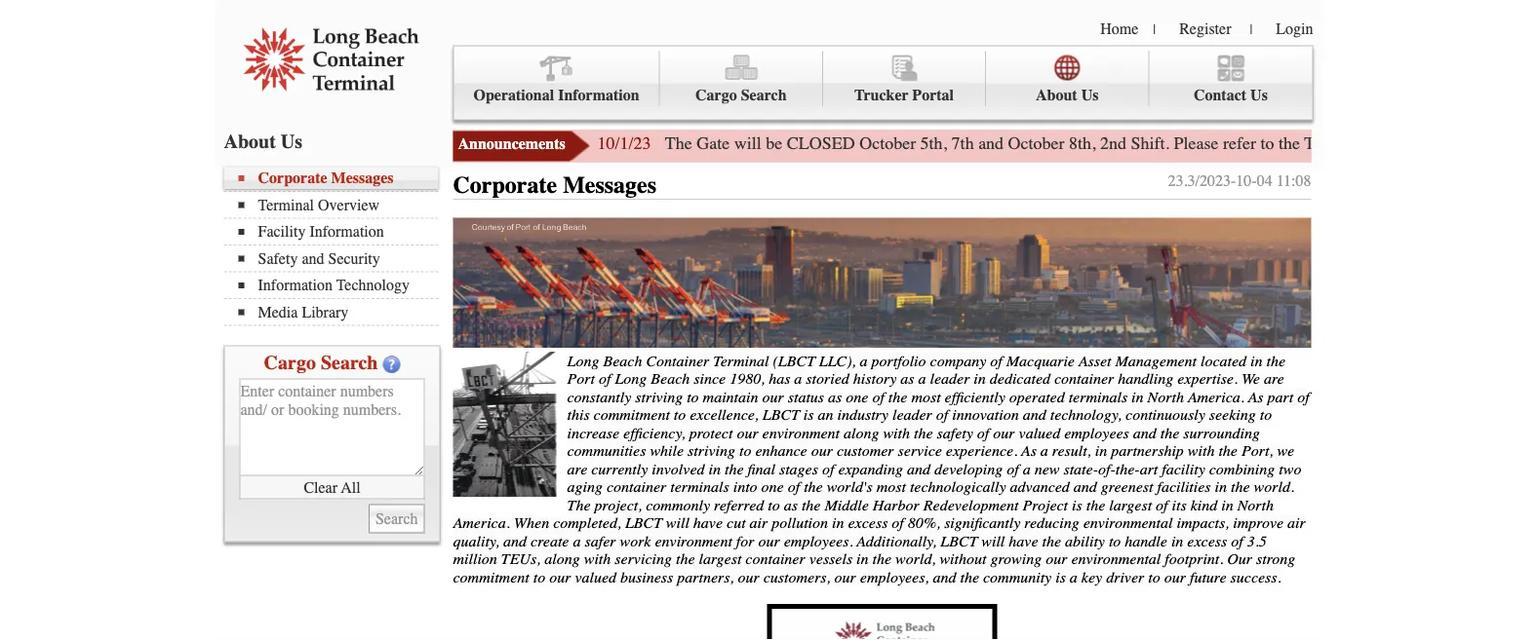 Task type: describe. For each thing, give the bounding box(es) containing it.
2 october from the left
[[1008, 134, 1065, 154]]

0 vertical spatial most
[[911, 388, 941, 406]]

history
[[853, 370, 897, 388]]

contact
[[1194, 86, 1247, 104]]

and inside corporate messages terminal overview facility information safety and security information technology media library
[[302, 250, 324, 268]]

media library link
[[238, 303, 438, 321]]

1 horizontal spatial with
[[883, 424, 910, 442]]

a right has
[[794, 370, 802, 388]]

of right port in the left of the page
[[599, 370, 611, 388]]

cargo search link
[[660, 51, 823, 106]]

the down 'portfolio'
[[888, 388, 908, 406]]

completed,
[[553, 515, 621, 533]]

5th,
[[920, 134, 947, 154]]

and right employees,
[[933, 569, 956, 587]]

to right refer
[[1261, 134, 1274, 154]]

1 vertical spatial cargo
[[264, 352, 316, 374]]

our right "protect"
[[737, 424, 759, 442]]

our left future
[[1164, 569, 1186, 587]]

0 vertical spatial leader
[[930, 370, 970, 388]]

of left the its
[[1156, 497, 1168, 515]]

shift.
[[1131, 134, 1170, 154]]

surrounding
[[1184, 424, 1260, 442]]

corporate messages
[[453, 172, 657, 199]]

to right into
[[768, 497, 780, 515]]

the up facility
[[1161, 424, 1180, 442]]

1 vertical spatial environmental
[[1071, 551, 1161, 569]]

world,
[[896, 551, 936, 569]]

our down efficiently
[[993, 424, 1015, 442]]

in left into
[[709, 461, 721, 479]]

portal
[[912, 86, 954, 104]]

to right driver
[[1148, 569, 1161, 587]]

the left community
[[960, 569, 979, 587]]

23.3/2023-
[[1168, 172, 1236, 190]]

a left "key"
[[1070, 569, 1078, 587]]

2 horizontal spatial is
[[1072, 497, 1082, 515]]

library
[[302, 303, 349, 321]]

in right handle
[[1171, 533, 1184, 551]]

protect
[[689, 424, 733, 442]]

and left create
[[503, 533, 527, 551]]

the right we
[[1267, 352, 1286, 370]]

the left safety at right bottom
[[914, 424, 933, 442]]

to down create
[[533, 569, 545, 587]]

1 vertical spatial along
[[545, 551, 580, 569]]

1 vertical spatial cargo search
[[264, 352, 378, 374]]

2 vertical spatial information
[[258, 277, 333, 295]]

expanding
[[838, 461, 903, 479]]

a left company
[[918, 370, 926, 388]]

in right located
[[1251, 352, 1263, 370]]

1 vertical spatial largest
[[699, 551, 742, 569]]

2 gate from the left
[[1350, 134, 1383, 154]]

1 vertical spatial about
[[224, 130, 276, 153]]

and up art on the bottom right of the page
[[1133, 424, 1157, 442]]

our down an
[[811, 442, 833, 461]]

reducing
[[1025, 515, 1079, 533]]

0 horizontal spatial with
[[584, 551, 611, 569]]

0 vertical spatial environmental
[[1083, 515, 1173, 533]]

1 horizontal spatial search
[[741, 86, 787, 104]]

0 horizontal spatial beach
[[603, 352, 642, 370]]

0 horizontal spatial valued
[[575, 569, 617, 587]]

kind
[[1191, 497, 1218, 515]]

significantly
[[944, 515, 1021, 533]]

the left world.
[[1231, 479, 1250, 497]]

1 horizontal spatial largest
[[1109, 497, 1152, 515]]

key
[[1082, 569, 1102, 587]]

0 horizontal spatial north
[[1148, 388, 1184, 406]]

facility
[[1162, 461, 1205, 479]]

menu bar containing operational information
[[453, 45, 1313, 120]]

1 horizontal spatial long
[[615, 370, 647, 388]]

0 horizontal spatial commitment
[[453, 569, 529, 587]]

in down management
[[1132, 388, 1144, 406]]

to left "protect"
[[674, 406, 686, 424]]

web
[[1435, 134, 1464, 154]]

dedicated
[[990, 370, 1051, 388]]

terminal inside 'long beach container terminal (lbct llc), a portfolio company of macquarie asset management located in the port of long beach since 1980, has a storied history as a leader in dedicated container handling expertise. we are constantly striving to maintain our status as one of the most efficiently operated terminals in north america. as part of this commitment to excellence, lbct is an industry leader of innovation and technology, continuously seeking to increase efficiency, protect our environment along with the safety of our valued employees and the surrounding communities while striving to enhance our customer service experience. as a result, in partnership with the port, we are currently involved in the final stages of expanding and developing of a new state-of-the-art facility combining two aging container terminals into one of the world's most technologically advanced and greenest facilities in the world. the project, commonly referred to as the middle harbor redevelopment project is the largest of its kind in north america. when completed, lbct will have cut air pollution in excess of 80%, significantly reducing environmental impacts, improve air quality, and create a safer work environment for our employees. additionally, lbct will have the ability to handle in excess of 3.5 million teus, along with servicing the largest container vessels in the world, without growing our environmental footprint. our strong commitment to our valued business partners, our customers, our employees, and the community is a key driver to our future success.'
[[713, 352, 769, 370]]

without
[[940, 551, 987, 569]]

0 horizontal spatial have
[[693, 515, 723, 533]]

0 horizontal spatial environment
[[655, 533, 732, 551]]

our down reducing
[[1046, 551, 1068, 569]]

information inside the operational information link
[[558, 86, 640, 104]]

trucker portal
[[854, 86, 954, 104]]

asset
[[1079, 352, 1111, 370]]

information technology link
[[238, 277, 438, 295]]

home link
[[1101, 20, 1139, 38]]

improve
[[1233, 515, 1284, 533]]

menu bar containing corporate messages
[[224, 167, 448, 326]]

we
[[1277, 442, 1295, 461]]

0 horizontal spatial will
[[666, 515, 689, 533]]

1 horizontal spatial the
[[665, 134, 692, 154]]

2 | from the left
[[1250, 21, 1253, 37]]

1 vertical spatial search
[[321, 352, 378, 374]]

our right partners,
[[738, 569, 760, 587]]

Enter container numbers and/ or booking numbers.  text field
[[239, 379, 425, 477]]

1 vertical spatial container
[[607, 479, 666, 497]]

a left 'new'
[[1023, 461, 1031, 479]]

refer
[[1223, 134, 1256, 154]]

success.
[[1231, 569, 1281, 587]]

in right facilities
[[1215, 479, 1227, 497]]

cut
[[727, 515, 746, 533]]

of right part
[[1298, 388, 1310, 406]]

a right the llc),
[[860, 352, 868, 370]]

corporate for corporate messages terminal overview facility information safety and security information technology media library
[[258, 169, 327, 187]]

safety
[[258, 250, 298, 268]]

of up pollution in the bottom right of the page
[[788, 479, 800, 497]]

0 horizontal spatial about us
[[224, 130, 302, 153]]

closed
[[787, 134, 855, 154]]

about us inside menu bar
[[1036, 86, 1099, 104]]

1 horizontal spatial lbct
[[763, 406, 800, 424]]

2 horizontal spatial container
[[1054, 370, 1114, 388]]

new
[[1035, 461, 1060, 479]]

the left "port,"
[[1219, 442, 1238, 461]]

work
[[620, 533, 651, 551]]

industry
[[837, 406, 889, 424]]

announcements
[[458, 135, 565, 153]]

in right result,
[[1095, 442, 1107, 461]]

trucker
[[854, 86, 909, 104]]

world's
[[827, 479, 873, 497]]

security
[[328, 250, 380, 268]]

safer
[[585, 533, 616, 551]]

messages for corporate messages terminal overview facility information safety and security information technology media library
[[331, 169, 394, 187]]

and right '7th'
[[978, 134, 1004, 154]]

excellence,
[[690, 406, 759, 424]]

0 horizontal spatial us
[[281, 130, 302, 153]]

1 horizontal spatial valued
[[1019, 424, 1060, 442]]

of right safety at right bottom
[[977, 424, 989, 442]]

and down dedicated
[[1023, 406, 1046, 424]]

create
[[531, 533, 569, 551]]

customers,
[[763, 569, 831, 587]]

our down employees.
[[835, 569, 856, 587]]

cargo inside menu bar
[[696, 86, 737, 104]]

of right stages
[[822, 461, 834, 479]]

0 horizontal spatial striving
[[635, 388, 683, 406]]

pollution
[[772, 515, 828, 533]]

of left 'new'
[[1007, 461, 1019, 479]]

contact us
[[1194, 86, 1268, 104]]

in up innovation
[[974, 370, 986, 388]]

2 horizontal spatial with
[[1188, 442, 1215, 461]]

0 horizontal spatial terminals
[[670, 479, 729, 497]]

0 horizontal spatial most
[[877, 479, 906, 497]]

about us link
[[986, 51, 1149, 106]]

corporate messages link
[[238, 169, 438, 187]]

operational
[[474, 86, 554, 104]]

1 horizontal spatial as
[[828, 388, 842, 406]]

employees.
[[784, 533, 853, 551]]

safety and security link
[[238, 250, 438, 268]]

overview
[[318, 196, 380, 214]]

80%,
[[908, 515, 940, 533]]

quality,
[[453, 533, 499, 551]]

(lbct
[[773, 352, 815, 370]]

innovation
[[952, 406, 1019, 424]]

8th,
[[1069, 134, 1096, 154]]

our right cut
[[758, 533, 780, 551]]

community
[[983, 569, 1052, 587]]

2 horizontal spatial will
[[982, 533, 1005, 551]]

enhance
[[755, 442, 807, 461]]

and left of-
[[1074, 479, 1097, 497]]

clear
[[304, 479, 338, 497]]

we
[[1242, 370, 1260, 388]]

its
[[1172, 497, 1187, 515]]

increase
[[567, 424, 620, 442]]

teus,
[[501, 551, 541, 569]]

messages for corporate messages
[[563, 172, 657, 199]]

experience.
[[946, 442, 1018, 461]]

us for contact us 'link' on the top of page
[[1251, 86, 1268, 104]]

involved
[[652, 461, 705, 479]]

the right servicing
[[676, 551, 695, 569]]

macquarie
[[1006, 352, 1075, 370]]

the up ability
[[1086, 497, 1105, 515]]

all
[[341, 479, 361, 497]]

0 horizontal spatial as
[[784, 497, 798, 515]]

1 vertical spatial one
[[761, 479, 784, 497]]

login
[[1276, 20, 1313, 38]]

of left 80%,
[[892, 515, 904, 533]]

1 gate from the left
[[697, 134, 730, 154]]

the left ability
[[1042, 533, 1061, 551]]

1 horizontal spatial is
[[1056, 569, 1066, 587]]

media
[[258, 303, 298, 321]]

11:08
[[1277, 172, 1311, 190]]

0 horizontal spatial lbct
[[625, 515, 662, 533]]

1 vertical spatial america.
[[453, 515, 510, 533]]

operational information
[[474, 86, 640, 104]]

home
[[1101, 20, 1139, 38]]

seeking
[[1209, 406, 1256, 424]]

about inside about us link
[[1036, 86, 1078, 104]]



Task type: locate. For each thing, give the bounding box(es) containing it.
0 horizontal spatial air
[[750, 515, 768, 533]]

1 horizontal spatial cargo search
[[696, 86, 787, 104]]

terminal inside corporate messages terminal overview facility information safety and security information technology media library
[[258, 196, 314, 214]]

has
[[769, 370, 790, 388]]

october left 8th,
[[1008, 134, 1065, 154]]

and
[[978, 134, 1004, 154], [302, 250, 324, 268], [1023, 406, 1046, 424], [1133, 424, 1157, 442], [907, 461, 931, 479], [1074, 479, 1097, 497], [503, 533, 527, 551], [933, 569, 956, 587]]

1 vertical spatial information
[[310, 223, 384, 241]]

and right safety at the top of page
[[302, 250, 324, 268]]

information up the 10/1/23
[[558, 86, 640, 104]]

1 vertical spatial for
[[736, 533, 755, 551]]

0 horizontal spatial gate
[[697, 134, 730, 154]]

0 vertical spatial environment
[[762, 424, 840, 442]]

are right we
[[1264, 370, 1284, 388]]

messages up "overview"
[[331, 169, 394, 187]]

1 horizontal spatial october
[[1008, 134, 1065, 154]]

0 horizontal spatial as
[[1021, 442, 1037, 461]]

the left world, at the right of page
[[873, 551, 892, 569]]

0 vertical spatial valued
[[1019, 424, 1060, 442]]

of down 'portfolio'
[[872, 388, 885, 406]]

| right home link
[[1153, 21, 1156, 37]]

america.
[[1188, 388, 1244, 406], [453, 515, 510, 533]]

2 horizontal spatial lbct
[[941, 533, 978, 551]]

1 october from the left
[[860, 134, 916, 154]]

0 horizontal spatial are
[[567, 461, 587, 479]]

1 vertical spatial most
[[877, 479, 906, 497]]

search up be
[[741, 86, 787, 104]]

have up community
[[1009, 533, 1038, 551]]

for
[[1506, 134, 1527, 154], [736, 533, 755, 551]]

excess up future
[[1187, 533, 1227, 551]]

constantly
[[567, 388, 631, 406]]

long
[[567, 352, 599, 370], [615, 370, 647, 388]]

as left part
[[1248, 388, 1264, 406]]

with down completed,
[[584, 551, 611, 569]]

0 horizontal spatial is
[[804, 406, 814, 424]]

as
[[1248, 388, 1264, 406], [1021, 442, 1037, 461]]

final
[[748, 461, 775, 479]]

while
[[650, 442, 684, 461]]

1 horizontal spatial commitment
[[594, 406, 670, 424]]

0 vertical spatial as
[[1248, 388, 1264, 406]]

beach
[[603, 352, 642, 370], [651, 370, 690, 388]]

technologically
[[910, 479, 1006, 497]]

north up the 3.5
[[1238, 497, 1274, 515]]

the right the 10/1/23
[[665, 134, 692, 154]]

cargo search up be
[[696, 86, 787, 104]]

truck
[[1305, 134, 1346, 154]]

corporate up terminal overview link
[[258, 169, 327, 187]]

1 horizontal spatial along
[[844, 424, 879, 442]]

company
[[930, 352, 986, 370]]

1 vertical spatial terminal
[[713, 352, 769, 370]]

most down 'portfolio'
[[911, 388, 941, 406]]

leader up innovation
[[930, 370, 970, 388]]

0 vertical spatial container
[[1054, 370, 1114, 388]]

lbct up servicing
[[625, 515, 662, 533]]

of left the 3.5
[[1231, 533, 1243, 551]]

1 horizontal spatial have
[[1009, 533, 1038, 551]]

1 horizontal spatial beach
[[651, 370, 690, 388]]

port,
[[1242, 442, 1273, 461]]

customer
[[837, 442, 894, 461]]

10/1/23 the gate will be closed october 5th, 7th and october 8th, 2nd shift. please refer to the truck gate hours web page for fu
[[597, 134, 1537, 154]]

management
[[1115, 352, 1197, 370]]

and up the harbor
[[907, 461, 931, 479]]

1 vertical spatial leader
[[892, 406, 932, 424]]

footprint.
[[1165, 551, 1223, 569]]

0 horizontal spatial along
[[545, 551, 580, 569]]

terminals
[[1069, 388, 1128, 406], [670, 479, 729, 497]]

terminal up the maintain on the bottom left of page
[[713, 352, 769, 370]]

currently
[[591, 461, 648, 479]]

1 vertical spatial commitment
[[453, 569, 529, 587]]

leader up service
[[892, 406, 932, 424]]

a left result,
[[1041, 442, 1048, 461]]

to left enhance
[[739, 442, 751, 461]]

1 horizontal spatial north
[[1238, 497, 1274, 515]]

cargo search down library
[[264, 352, 378, 374]]

operational information link
[[454, 51, 660, 106]]

beach left since
[[651, 370, 690, 388]]

service
[[898, 442, 942, 461]]

striving up efficiency,
[[635, 388, 683, 406]]

1 horizontal spatial messages
[[563, 172, 657, 199]]

0 horizontal spatial cargo search
[[264, 352, 378, 374]]

to right "seeking"
[[1260, 406, 1272, 424]]

lbct down redevelopment in the right of the page
[[941, 533, 978, 551]]

with
[[883, 424, 910, 442], [1188, 442, 1215, 461], [584, 551, 611, 569]]

our left status
[[762, 388, 784, 406]]

10-
[[1236, 172, 1257, 190]]

the inside 'long beach container terminal (lbct llc), a portfolio company of macquarie asset management located in the port of long beach since 1980, has a storied history as a leader in dedicated container handling expertise. we are constantly striving to maintain our status as one of the most efficiently operated terminals in north america. as part of this commitment to excellence, lbct is an industry leader of innovation and technology, continuously seeking to increase efficiency, protect our environment along with the safety of our valued employees and the surrounding communities while striving to enhance our customer service experience. as a result, in partnership with the port, we are currently involved in the final stages of expanding and developing of a new state-of-the-art facility combining two aging container terminals into one of the world's most technologically advanced and greenest facilities in the world. the project, commonly referred to as the middle harbor redevelopment project is the largest of its kind in north america. when completed, lbct will have cut air pollution in excess of 80%, significantly reducing environmental impacts, improve air quality, and create a safer work environment for our employees. additionally, lbct will have the ability to handle in excess of 3.5 million teus, along with servicing the largest container vessels in the world, without growing our environmental footprint. our strong commitment to our valued business partners, our customers, our employees, and the community is a key driver to our future success.'
[[567, 497, 591, 515]]

0 vertical spatial cargo search
[[696, 86, 787, 104]]

maintain
[[703, 388, 758, 406]]

messages inside corporate messages terminal overview facility information safety and security information technology media library
[[331, 169, 394, 187]]

with up facilities
[[1188, 442, 1215, 461]]

in right vessels
[[857, 551, 869, 569]]

terminal overview link
[[238, 196, 438, 214]]

corporate
[[258, 169, 327, 187], [453, 172, 557, 199]]

search
[[741, 86, 787, 104], [321, 352, 378, 374]]

striving
[[635, 388, 683, 406], [688, 442, 735, 461]]

1 air from the left
[[750, 515, 768, 533]]

aging
[[567, 479, 603, 497]]

operated
[[1009, 388, 1065, 406]]

0 vertical spatial for
[[1506, 134, 1527, 154]]

along up expanding
[[844, 424, 879, 442]]

terminals up employees
[[1069, 388, 1128, 406]]

the
[[1279, 134, 1300, 154], [1267, 352, 1286, 370], [888, 388, 908, 406], [914, 424, 933, 442], [1161, 424, 1180, 442], [1219, 442, 1238, 461], [725, 461, 744, 479], [804, 479, 823, 497], [1231, 479, 1250, 497], [802, 497, 821, 515], [1086, 497, 1105, 515], [1042, 533, 1061, 551], [676, 551, 695, 569], [873, 551, 892, 569], [960, 569, 979, 587]]

messages down the 10/1/23
[[563, 172, 657, 199]]

1 horizontal spatial for
[[1506, 134, 1527, 154]]

2 air from the left
[[1288, 515, 1306, 533]]

valued
[[1019, 424, 1060, 442], [575, 569, 617, 587]]

us inside 'link'
[[1251, 86, 1268, 104]]

0 horizontal spatial long
[[567, 352, 599, 370]]

0 horizontal spatial the
[[567, 497, 591, 515]]

1 horizontal spatial us
[[1081, 86, 1099, 104]]

this
[[567, 406, 590, 424]]

None submit
[[369, 505, 425, 534]]

0 vertical spatial about
[[1036, 86, 1078, 104]]

safety
[[937, 424, 973, 442]]

search down media library link
[[321, 352, 378, 374]]

terminal up facility
[[258, 196, 314, 214]]

1 vertical spatial valued
[[575, 569, 617, 587]]

impacts,
[[1177, 515, 1229, 533]]

page
[[1469, 134, 1502, 154]]

cargo search inside menu bar
[[696, 86, 787, 104]]

in right 'kind'
[[1221, 497, 1234, 515]]

facility information link
[[238, 223, 438, 241]]

along right teus, in the bottom left of the page
[[545, 551, 580, 569]]

1 vertical spatial striving
[[688, 442, 735, 461]]

redevelopment
[[924, 497, 1019, 515]]

lbct up enhance
[[763, 406, 800, 424]]

0 vertical spatial about us
[[1036, 86, 1099, 104]]

air right cut
[[750, 515, 768, 533]]

0 vertical spatial are
[[1264, 370, 1284, 388]]

corporate down announcements
[[453, 172, 557, 199]]

about us up 10/1/23 the gate will be closed october 5th, 7th and october 8th, 2nd shift. please refer to the truck gate hours web page for fu
[[1036, 86, 1099, 104]]

contact us link
[[1149, 51, 1312, 106]]

of right company
[[990, 352, 1003, 370]]

future
[[1190, 569, 1227, 587]]

in up vessels
[[832, 515, 844, 533]]

for inside 'long beach container terminal (lbct llc), a portfolio company of macquarie asset management located in the port of long beach since 1980, has a storied history as a leader in dedicated container handling expertise. we are constantly striving to maintain our status as one of the most efficiently operated terminals in north america. as part of this commitment to excellence, lbct is an industry leader of innovation and technology, continuously seeking to increase efficiency, protect our environment along with the safety of our valued employees and the surrounding communities while striving to enhance our customer service experience. as a result, in partnership with the port, we are currently involved in the final stages of expanding and developing of a new state-of-the-art facility combining two aging container terminals into one of the world's most technologically advanced and greenest facilities in the world. the project, commonly referred to as the middle harbor redevelopment project is the largest of its kind in north america. when completed, lbct will have cut air pollution in excess of 80%, significantly reducing environmental impacts, improve air quality, and create a safer work environment for our employees. additionally, lbct will have the ability to handle in excess of 3.5 million teus, along with servicing the largest container vessels in the world, without growing our environmental footprint. our strong commitment to our valued business partners, our customers, our employees, and the community is a key driver to our future success.'
[[736, 533, 755, 551]]

1 horizontal spatial one
[[846, 388, 869, 406]]

leader
[[930, 370, 970, 388], [892, 406, 932, 424]]

as down stages
[[784, 497, 798, 515]]

register
[[1179, 20, 1231, 38]]

1 horizontal spatial about
[[1036, 86, 1078, 104]]

1 horizontal spatial will
[[734, 134, 761, 154]]

1 horizontal spatial are
[[1264, 370, 1284, 388]]

1 vertical spatial is
[[1072, 497, 1082, 515]]

the left middle
[[802, 497, 821, 515]]

23.3/2023-10-04 11:08
[[1168, 172, 1311, 190]]

2nd
[[1100, 134, 1127, 154]]

us right contact
[[1251, 86, 1268, 104]]

have
[[693, 515, 723, 533], [1009, 533, 1038, 551]]

advanced
[[1010, 479, 1070, 497]]

corporate for corporate messages
[[453, 172, 557, 199]]

are down the increase
[[567, 461, 587, 479]]

part
[[1268, 388, 1294, 406]]

commitment up communities
[[594, 406, 670, 424]]

a left safer
[[573, 533, 581, 551]]

1 horizontal spatial container
[[746, 551, 805, 569]]

servicing
[[615, 551, 672, 569]]

terminals left into
[[670, 479, 729, 497]]

for down "referred"
[[736, 533, 755, 551]]

developing
[[935, 461, 1003, 479]]

1 horizontal spatial terminal
[[713, 352, 769, 370]]

2 horizontal spatial us
[[1251, 86, 1268, 104]]

located
[[1201, 352, 1247, 370]]

menu bar
[[453, 45, 1313, 120], [224, 167, 448, 326]]

1 vertical spatial north
[[1238, 497, 1274, 515]]

port
[[567, 370, 595, 388]]

0 vertical spatial terminal
[[258, 196, 314, 214]]

1 horizontal spatial most
[[911, 388, 941, 406]]

us up 8th,
[[1081, 86, 1099, 104]]

1 horizontal spatial america.
[[1188, 388, 1244, 406]]

0 horizontal spatial america.
[[453, 515, 510, 533]]

into
[[733, 479, 758, 497]]

0 horizontal spatial cargo
[[264, 352, 316, 374]]

have left cut
[[693, 515, 723, 533]]

corporate messages terminal overview facility information safety and security information technology media library
[[258, 169, 410, 321]]

an
[[818, 406, 834, 424]]

0 vertical spatial largest
[[1109, 497, 1152, 515]]

1 | from the left
[[1153, 21, 1156, 37]]

partners,
[[677, 569, 734, 587]]

our down create
[[549, 569, 571, 587]]

the left 'final'
[[725, 461, 744, 479]]

1 horizontal spatial environment
[[762, 424, 840, 442]]

1 horizontal spatial striving
[[688, 442, 735, 461]]

air
[[750, 515, 768, 533], [1288, 515, 1306, 533]]

0 vertical spatial commitment
[[594, 406, 670, 424]]

0 horizontal spatial excess
[[848, 515, 888, 533]]

us for about us link at the top of page
[[1081, 86, 1099, 104]]

0 horizontal spatial messages
[[331, 169, 394, 187]]

2 horizontal spatial as
[[901, 370, 914, 388]]

1 horizontal spatial excess
[[1187, 533, 1227, 551]]

0 vertical spatial america.
[[1188, 388, 1244, 406]]

along
[[844, 424, 879, 442], [545, 551, 580, 569]]

project
[[1023, 497, 1068, 515]]

1 horizontal spatial as
[[1248, 388, 1264, 406]]

0 vertical spatial menu bar
[[453, 45, 1313, 120]]

business
[[620, 569, 673, 587]]

clear all button
[[239, 477, 425, 500]]

since
[[694, 370, 726, 388]]

as up "advanced"
[[1021, 442, 1037, 461]]

north down management
[[1148, 388, 1184, 406]]

| left login link
[[1250, 21, 1253, 37]]

container down communities
[[607, 479, 666, 497]]

the left truck
[[1279, 134, 1300, 154]]

fu
[[1531, 134, 1537, 154]]

million
[[453, 551, 497, 569]]

of up service
[[936, 406, 948, 424]]

corporate inside corporate messages terminal overview facility information safety and security information technology media library
[[258, 169, 327, 187]]

most right world's
[[877, 479, 906, 497]]

most
[[911, 388, 941, 406], [877, 479, 906, 497]]

0 vertical spatial along
[[844, 424, 879, 442]]

about us
[[1036, 86, 1099, 104], [224, 130, 302, 153]]

0 horizontal spatial menu bar
[[224, 167, 448, 326]]

about us up corporate messages "link" in the left top of the page
[[224, 130, 302, 153]]

10/1/23
[[597, 134, 651, 154]]

gate left be
[[697, 134, 730, 154]]

efficiency,
[[623, 424, 685, 442]]

1 horizontal spatial cargo
[[696, 86, 737, 104]]

the left world's
[[804, 479, 823, 497]]

combining
[[1209, 461, 1275, 479]]

0 vertical spatial one
[[846, 388, 869, 406]]

0 vertical spatial is
[[804, 406, 814, 424]]

of-
[[1098, 461, 1116, 479]]

to right ability
[[1109, 533, 1121, 551]]

information down "overview"
[[310, 223, 384, 241]]

ability
[[1065, 533, 1105, 551]]

1 vertical spatial about us
[[224, 130, 302, 153]]

strong
[[1256, 551, 1296, 569]]

two
[[1279, 461, 1302, 479]]

valued down operated
[[1019, 424, 1060, 442]]

1 horizontal spatial terminals
[[1069, 388, 1128, 406]]

2 vertical spatial container
[[746, 551, 805, 569]]

1 horizontal spatial |
[[1250, 21, 1253, 37]]

about up 10/1/23 the gate will be closed october 5th, 7th and october 8th, 2nd shift. please refer to the truck gate hours web page for fu
[[1036, 86, 1078, 104]]

environment up partners,
[[655, 533, 732, 551]]

messages
[[331, 169, 394, 187], [563, 172, 657, 199]]

to left the maintain on the bottom left of page
[[687, 388, 699, 406]]

1 horizontal spatial air
[[1288, 515, 1306, 533]]

be
[[766, 134, 782, 154]]

growing
[[991, 551, 1042, 569]]

about
[[1036, 86, 1078, 104], [224, 130, 276, 153]]

will down redevelopment in the right of the page
[[982, 533, 1005, 551]]

for left fu
[[1506, 134, 1527, 154]]

environment up stages
[[762, 424, 840, 442]]

please
[[1174, 134, 1219, 154]]

1 vertical spatial as
[[1021, 442, 1037, 461]]



